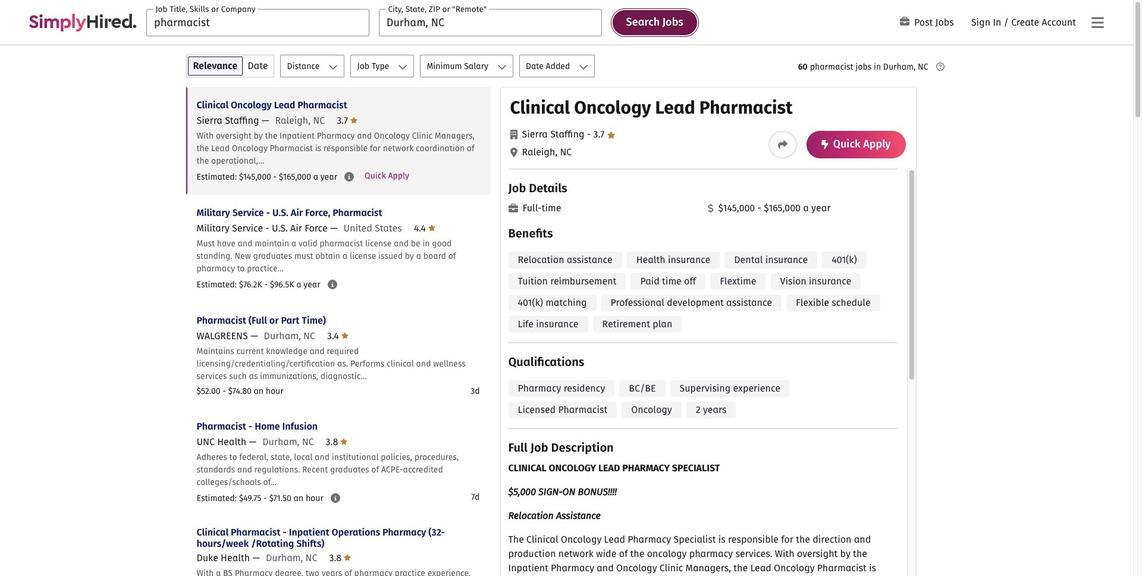 Task type: describe. For each thing, give the bounding box(es) containing it.
0 vertical spatial 3.7 out of 5 stars element
[[337, 115, 358, 126]]

main menu image
[[1092, 15, 1105, 30]]

briefcase image
[[509, 204, 518, 213]]

briefcase image
[[901, 17, 910, 26]]

simplyhired logo image
[[29, 13, 137, 31]]

building image
[[510, 130, 518, 139]]

dollar sign image
[[708, 204, 714, 213]]

share this job image
[[778, 140, 788, 149]]

job salary disclaimer image
[[328, 280, 337, 289]]

clinical oncology lead pharmacist element
[[500, 87, 917, 576]]

star image for topmost 3.7 out of 5 stars element
[[351, 115, 358, 125]]



Task type: vqa. For each thing, say whether or not it's contained in the screenshot.
right 3.7 out of 5 stars ELEMENT
yes



Task type: locate. For each thing, give the bounding box(es) containing it.
3.8 out of 5 stars element
[[326, 436, 348, 448], [329, 553, 351, 564]]

3.7 out of 5 stars element inside clinical oncology lead pharmacist element
[[585, 129, 616, 140]]

3.4 out of 5 stars element
[[327, 330, 349, 342]]

sponsored jobs disclaimer image
[[937, 63, 945, 71]]

1 vertical spatial job salary disclaimer image
[[331, 493, 340, 503]]

1 horizontal spatial 3.7 out of 5 stars element
[[585, 129, 616, 140]]

job salary disclaimer image
[[345, 172, 354, 182], [331, 493, 340, 503]]

3.7 out of 5 stars element
[[337, 115, 358, 126], [585, 129, 616, 140]]

1 vertical spatial star image
[[608, 132, 616, 139]]

None text field
[[146, 9, 370, 36]]

0 horizontal spatial star image
[[351, 115, 358, 125]]

None field
[[146, 9, 370, 36], [379, 9, 602, 36], [146, 9, 370, 36], [379, 9, 602, 36]]

4.4 out of 5 stars element
[[414, 223, 436, 234]]

bolt lightning image
[[822, 140, 829, 149]]

0 vertical spatial 3.8 out of 5 stars element
[[326, 436, 348, 448]]

star image
[[351, 115, 358, 125], [608, 132, 616, 139]]

0 horizontal spatial job salary disclaimer image
[[331, 493, 340, 503]]

0 vertical spatial job salary disclaimer image
[[345, 172, 354, 182]]

0 vertical spatial star image
[[351, 115, 358, 125]]

None text field
[[379, 9, 602, 36]]

location dot image
[[510, 148, 518, 157]]

star image
[[429, 223, 436, 233], [342, 331, 349, 340], [341, 437, 348, 446], [344, 553, 351, 563]]

1 vertical spatial 3.7 out of 5 stars element
[[585, 129, 616, 140]]

0 horizontal spatial 3.7 out of 5 stars element
[[337, 115, 358, 126]]

1 horizontal spatial star image
[[608, 132, 616, 139]]

list
[[186, 87, 491, 576]]

1 vertical spatial 3.8 out of 5 stars element
[[329, 553, 351, 564]]

1 horizontal spatial job salary disclaimer image
[[345, 172, 354, 182]]

star image for 3.7 out of 5 stars element inside the clinical oncology lead pharmacist element
[[608, 132, 616, 139]]



